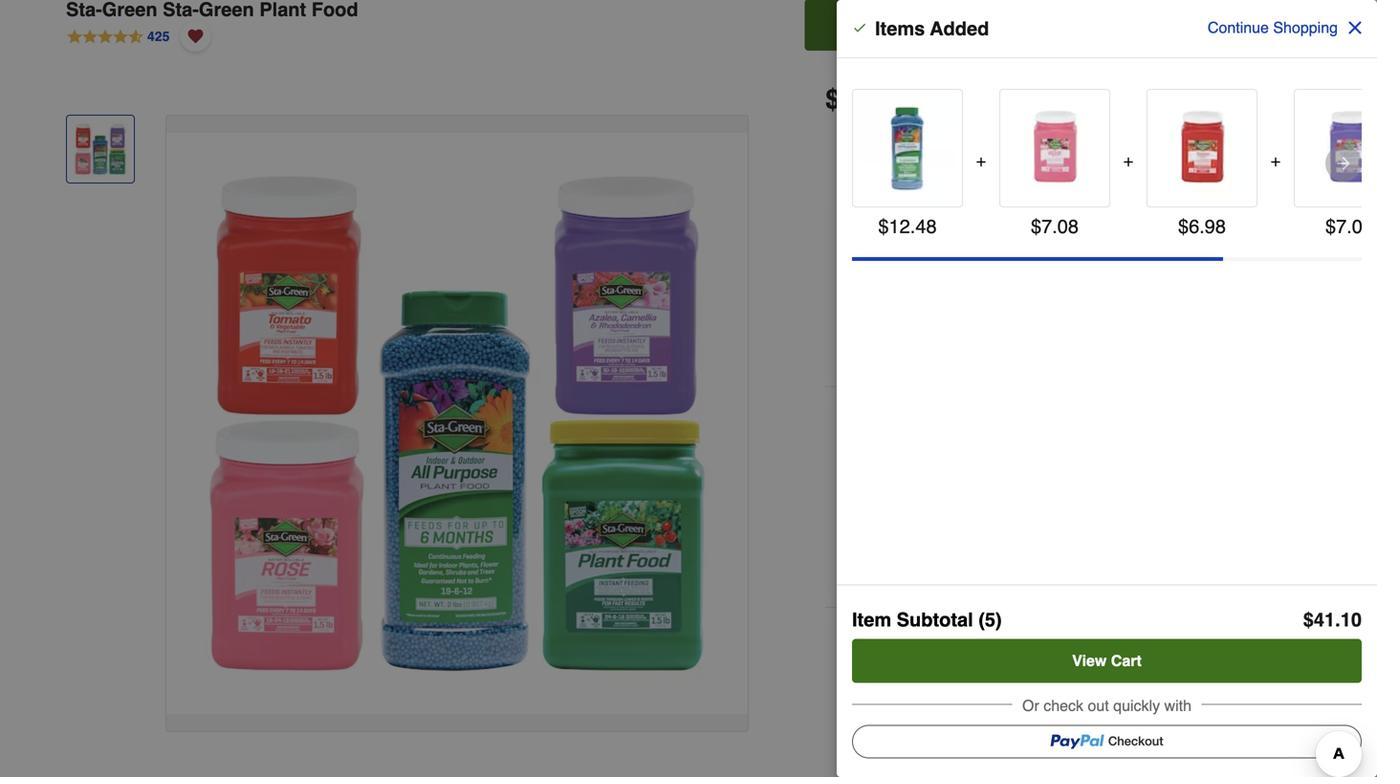 Task type: vqa. For each thing, say whether or not it's contained in the screenshot.
THE FLEMINGTON
no



Task type: describe. For each thing, give the bounding box(es) containing it.
08 for second 'product' image from the left
[[1058, 216, 1079, 238]]

item subtotal (5)
[[852, 609, 1002, 631]]

sta- for water soluble acr 1.5-lb flower food
[[993, 633, 1018, 649]]

all-
[[993, 232, 1012, 247]]

$ 7 . 08 for fourth 'product' image from left
[[1326, 216, 1374, 238]]

green for food
[[1018, 633, 1057, 649]]

water
[[1061, 633, 1096, 649]]

0 horizontal spatial 41
[[841, 84, 870, 115]]

1 horizontal spatial $ 41 . 10
[[1304, 609, 1362, 631]]

4.7 stars image
[[993, 675, 1088, 695]]

2 product image from the left
[[1005, 98, 1108, 201]]

lb for 1.5-
[[1200, 633, 1210, 649]]

cart inside add 5 items to cart button
[[1101, 16, 1131, 33]]

425 button
[[66, 21, 171, 52]]

5 selected items
[[1227, 145, 1327, 161]]

4 product image from the left
[[1299, 98, 1378, 201]]

add 5 items to cart
[[991, 16, 1131, 33]]

plus image for second 'product' image from the left
[[975, 155, 988, 169]]

0 horizontal spatial 08
[[1015, 702, 1028, 715]]

items right collection
[[917, 148, 957, 166]]

(5)
[[979, 609, 1002, 631]]

plus image for fourth 'product' image from left
[[1270, 155, 1283, 169]]

0 horizontal spatial 10
[[878, 84, 908, 115]]

4.6 stars image
[[66, 26, 171, 47]]

continue shopping
[[1208, 19, 1338, 36]]

plus image for 3rd 'product' image
[[1122, 155, 1136, 169]]

12
[[889, 216, 911, 238]]

5 inside add 5 items to cart button
[[1025, 16, 1033, 33]]

sta-green for all-
[[993, 212, 1057, 228]]

cart inside the view cart button
[[1112, 652, 1142, 670]]

1 product image from the left
[[857, 98, 961, 201]]

$ 7 . 08 for second 'product' image from the left
[[1031, 216, 1079, 238]]

and
[[1102, 212, 1125, 228]]

425
[[147, 28, 170, 44]]

7 for second 'product' image from the left
[[1042, 216, 1053, 238]]

flower
[[993, 652, 1033, 668]]

2-
[[1180, 212, 1192, 228]]

7 for fourth 'product' image from left
[[1337, 216, 1347, 238]]

indoor
[[1061, 212, 1099, 228]]

2 stepper number input field with increment and decrement buttons number field from the top
[[891, 531, 927, 567]]

to
[[1082, 16, 1096, 33]]

$ 12 . 48
[[879, 216, 937, 238]]

0 horizontal spatial 7
[[999, 699, 1012, 725]]

food inside water soluble acr 1.5-lb flower food
[[1037, 652, 1067, 668]]

collection items
[[839, 148, 957, 166]]

heart filled image
[[188, 26, 203, 47]]



Task type: locate. For each thing, give the bounding box(es) containing it.
plus image
[[975, 155, 988, 169], [1122, 155, 1136, 169], [1270, 155, 1283, 169]]

1 horizontal spatial 08
[[1058, 216, 1079, 238]]

close image
[[1346, 18, 1365, 37]]

food inside 'indoor and outdoor 2-lb all-purpose food'
[[1064, 232, 1095, 247]]

product image right the selected
[[1299, 98, 1378, 201]]

sta-green for flower
[[993, 633, 1057, 649]]

.
[[870, 84, 878, 115], [911, 216, 916, 238], [1053, 216, 1058, 238], [1200, 216, 1205, 238], [1347, 216, 1353, 238], [1336, 609, 1341, 631], [1012, 702, 1015, 715]]

$ 41 . 10
[[826, 84, 908, 115], [1304, 609, 1362, 631]]

2 horizontal spatial plus image
[[1270, 155, 1283, 169]]

2 vertical spatial stepper number input field with increment and decrement buttons number field
[[891, 752, 927, 778]]

quickly
[[1114, 697, 1161, 715]]

continue
[[1208, 19, 1269, 36]]

view
[[1073, 652, 1107, 670]]

indoor and outdoor 2-lb all-purpose food
[[993, 212, 1203, 247]]

08 up 105
[[1058, 216, 1079, 238]]

plus image up and
[[1122, 155, 1136, 169]]

shopping
[[1274, 19, 1338, 36]]

sta-
[[993, 212, 1018, 228], [993, 633, 1018, 649]]

purpose
[[1012, 232, 1061, 247]]

green up flower
[[1018, 633, 1057, 649]]

1 sta-green from the top
[[993, 212, 1057, 228]]

title image
[[71, 120, 130, 179]]

add
[[991, 16, 1021, 33]]

view cart button
[[852, 640, 1362, 684]]

7 down arrow right icon
[[1337, 216, 1347, 238]]

subtotal
[[897, 609, 974, 631]]

0 horizontal spatial $ 41 . 10
[[826, 84, 908, 115]]

48
[[916, 216, 937, 238]]

with
[[1165, 697, 1192, 715]]

3 stepper number input field with increment and decrement buttons number field from the top
[[891, 752, 927, 778]]

2 green from the top
[[1018, 633, 1057, 649]]

1 vertical spatial 41
[[1314, 609, 1336, 631]]

1 vertical spatial cart
[[1112, 652, 1142, 670]]

0 vertical spatial green
[[1018, 212, 1057, 228]]

water soluble acr 1.5-lb flower food
[[993, 633, 1210, 668]]

sta-green up purpose
[[993, 212, 1057, 228]]

lb right acr
[[1200, 633, 1210, 649]]

items right checkmark image
[[875, 18, 925, 40]]

outdoor
[[1128, 212, 1177, 228]]

0 vertical spatial 5
[[1025, 16, 1033, 33]]

0 vertical spatial food
[[1064, 232, 1095, 247]]

2 plus image from the left
[[1122, 155, 1136, 169]]

08 for fourth 'product' image from left
[[1353, 216, 1374, 238]]

plus image right collection items
[[975, 155, 988, 169]]

1 vertical spatial 10
[[1341, 609, 1362, 631]]

7 left indoor
[[1042, 216, 1053, 238]]

plus image left arrow right icon
[[1270, 155, 1283, 169]]

1 vertical spatial sta-
[[993, 633, 1018, 649]]

check
[[1044, 697, 1084, 715]]

2 sta-green from the top
[[993, 633, 1057, 649]]

food up 4.7 stars image
[[1037, 652, 1067, 668]]

1 vertical spatial 5
[[1227, 145, 1235, 161]]

2 sta- from the top
[[993, 633, 1018, 649]]

1 vertical spatial $ 41 . 10
[[1304, 609, 1362, 631]]

collection
[[839, 148, 913, 166]]

6
[[1189, 216, 1200, 238]]

2 horizontal spatial 08
[[1353, 216, 1374, 238]]

2 horizontal spatial 7
[[1337, 216, 1347, 238]]

0 vertical spatial cart
[[1101, 16, 1131, 33]]

7
[[1042, 216, 1053, 238], [1337, 216, 1347, 238], [999, 699, 1012, 725]]

or check out quickly with
[[1023, 697, 1192, 715]]

3 product image from the left
[[1152, 98, 1255, 201]]

cart right to
[[1101, 16, 1131, 33]]

1 horizontal spatial 7
[[1042, 216, 1053, 238]]

checkmark image
[[852, 20, 868, 35]]

1 horizontal spatial 10
[[1341, 609, 1362, 631]]

1 vertical spatial lb
[[1200, 633, 1210, 649]]

$ 7 . 08 up 4.5 stars image
[[1031, 216, 1079, 238]]

0 horizontal spatial 5
[[1025, 16, 1033, 33]]

1 stepper number input field with increment and decrement buttons number field from the top
[[891, 331, 927, 367]]

continue shopping button
[[1196, 6, 1378, 50]]

2 horizontal spatial $ 7 . 08
[[1326, 216, 1374, 238]]

acr
[[1145, 633, 1173, 649]]

scrollbar
[[852, 257, 1224, 261]]

green for purpose
[[1018, 212, 1057, 228]]

items left to
[[1038, 16, 1078, 33]]

sta-green up flower
[[993, 633, 1057, 649]]

items left arrow right icon
[[1294, 145, 1327, 161]]

1 vertical spatial sta-green
[[993, 633, 1057, 649]]

08 down 4.7 stars image
[[1015, 702, 1028, 715]]

5 right the add at right
[[1025, 16, 1033, 33]]

1 vertical spatial green
[[1018, 633, 1057, 649]]

1 horizontal spatial 41
[[1314, 609, 1336, 631]]

or
[[1023, 697, 1040, 715]]

lb for 2-
[[1192, 212, 1203, 228]]

105
[[1074, 256, 1093, 270]]

3 plus image from the left
[[1270, 155, 1283, 169]]

08 down arrow right icon
[[1353, 216, 1374, 238]]

0 horizontal spatial $ 7 . 08
[[993, 699, 1028, 725]]

4.5 stars image
[[993, 254, 1094, 274]]

1 vertical spatial food
[[1037, 652, 1067, 668]]

added
[[930, 18, 990, 40]]

1.5-
[[1177, 633, 1200, 649]]

lb inside water soluble acr 1.5-lb flower food
[[1200, 633, 1210, 649]]

view cart
[[1073, 652, 1142, 670]]

selected
[[1238, 145, 1290, 161]]

stepper number input field with increment and decrement buttons number field for indoor and outdoor 2-lb all-purpose food
[[891, 331, 927, 367]]

out
[[1088, 697, 1110, 715]]

sta- up flower
[[993, 633, 1018, 649]]

1 horizontal spatial plus image
[[1122, 155, 1136, 169]]

0 vertical spatial 10
[[878, 84, 908, 115]]

food down indoor
[[1064, 232, 1095, 247]]

0 vertical spatial stepper number input field with increment and decrement buttons number field
[[891, 331, 927, 367]]

1 horizontal spatial $ 7 . 08
[[1031, 216, 1079, 238]]

lb
[[1192, 212, 1203, 228], [1200, 633, 1210, 649]]

23
[[1074, 677, 1087, 691]]

items inside button
[[1038, 16, 1078, 33]]

$ 7 . 08
[[1031, 216, 1079, 238], [1326, 216, 1374, 238], [993, 699, 1028, 725]]

item
[[852, 609, 892, 631]]

41
[[841, 84, 870, 115], [1314, 609, 1336, 631]]

98
[[1205, 216, 1227, 238]]

soluble
[[1100, 633, 1142, 649]]

0 horizontal spatial plus image
[[975, 155, 988, 169]]

stepper number input field with increment and decrement buttons number field for water soluble acr 1.5-lb flower food
[[891, 752, 927, 778]]

product image
[[857, 98, 961, 201], [1005, 98, 1108, 201], [1152, 98, 1255, 201], [1299, 98, 1378, 201]]

0 vertical spatial 41
[[841, 84, 870, 115]]

10
[[878, 84, 908, 115], [1341, 609, 1362, 631]]

1 vertical spatial stepper number input field with increment and decrement buttons number field
[[891, 531, 927, 567]]

items added
[[875, 18, 990, 40]]

$ 7 . 08 down arrow right icon
[[1326, 216, 1374, 238]]

1 green from the top
[[1018, 212, 1057, 228]]

0 vertical spatial lb
[[1192, 212, 1203, 228]]

0 vertical spatial $ 41 . 10
[[826, 84, 908, 115]]

$ 7 . 08 down 4.7 stars image
[[993, 699, 1028, 725]]

product image up the 2-
[[1152, 98, 1255, 201]]

food
[[1064, 232, 1095, 247], [1037, 652, 1067, 668]]

Stepper number input field with increment and decrement buttons number field
[[891, 331, 927, 367], [891, 531, 927, 567], [891, 752, 927, 778]]

08
[[1058, 216, 1079, 238], [1353, 216, 1374, 238], [1015, 702, 1028, 715]]

1 plus image from the left
[[975, 155, 988, 169]]

green
[[1018, 212, 1057, 228], [1018, 633, 1057, 649]]

cart
[[1101, 16, 1131, 33], [1112, 652, 1142, 670]]

lb inside 'indoor and outdoor 2-lb all-purpose food'
[[1192, 212, 1203, 228]]

1 sta- from the top
[[993, 212, 1018, 228]]

add 5 items to cart button
[[805, 0, 1317, 51]]

arrow right image
[[1335, 154, 1354, 173]]

product image up $ 12 . 48
[[857, 98, 961, 201]]

product image up indoor
[[1005, 98, 1108, 201]]

1 horizontal spatial 5
[[1227, 145, 1235, 161]]

$
[[826, 84, 841, 115], [879, 216, 889, 238], [1031, 216, 1042, 238], [1179, 216, 1189, 238], [1326, 216, 1337, 238], [1304, 609, 1314, 631], [993, 702, 999, 715]]

items
[[1038, 16, 1078, 33], [875, 18, 925, 40], [1294, 145, 1327, 161], [917, 148, 957, 166]]

sta-green
[[993, 212, 1057, 228], [993, 633, 1057, 649]]

green up purpose
[[1018, 212, 1057, 228]]

$ 6 . 98
[[1179, 216, 1227, 238]]

5 left the selected
[[1227, 145, 1235, 161]]

lb left 98 on the top
[[1192, 212, 1203, 228]]

sta- up "all-"
[[993, 212, 1018, 228]]

5
[[1025, 16, 1033, 33], [1227, 145, 1235, 161]]

0 vertical spatial sta-
[[993, 212, 1018, 228]]

cart down soluble
[[1112, 652, 1142, 670]]

7 left the or
[[999, 699, 1012, 725]]

0 vertical spatial sta-green
[[993, 212, 1057, 228]]

sta- for indoor and outdoor 2-lb all-purpose food
[[993, 212, 1018, 228]]



